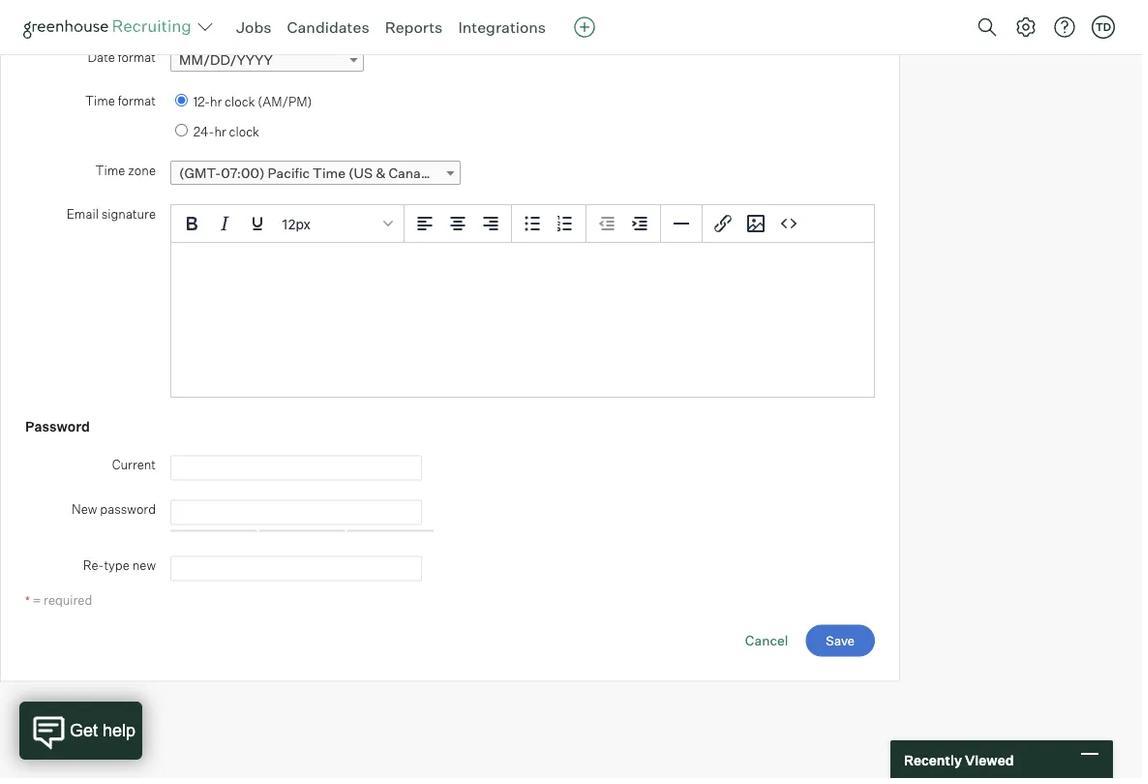 Task type: vqa. For each thing, say whether or not it's contained in the screenshot.


Task type: locate. For each thing, give the bounding box(es) containing it.
0 vertical spatial hr
[[210, 95, 222, 110]]

12px
[[282, 216, 311, 232]]

3 toolbar from the left
[[587, 206, 661, 244]]

language preference
[[33, 6, 156, 21]]

(am/pm)
[[258, 95, 312, 110]]

td
[[1096, 20, 1111, 33]]

time
[[85, 93, 115, 109], [95, 163, 125, 178], [313, 165, 346, 182]]

preference
[[94, 6, 156, 21]]

1 toolbar from the left
[[405, 206, 512, 244]]

time zone
[[95, 163, 156, 178]]

candidates link
[[287, 17, 369, 37]]

24-hr clock radio
[[175, 125, 188, 137]]

hr up 24-hr clock
[[210, 95, 222, 110]]

new
[[132, 558, 156, 574]]

format for date format
[[118, 50, 156, 65]]

cancel link
[[745, 633, 788, 650]]

hr right 24-hr clock radio
[[214, 125, 226, 140]]

new
[[72, 502, 97, 518]]

configure image
[[1014, 15, 1038, 39]]

english link
[[170, 5, 364, 29]]

toolbar
[[405, 206, 512, 244], [512, 206, 587, 244], [587, 206, 661, 244], [703, 206, 809, 244]]

(us
[[349, 165, 373, 182]]

time for time format
[[85, 93, 115, 109]]

1 vertical spatial hr
[[214, 125, 226, 140]]

clock
[[225, 95, 255, 110], [229, 125, 259, 140]]

12-
[[193, 95, 210, 110]]

hr
[[210, 95, 222, 110], [214, 125, 226, 140]]

format
[[118, 50, 156, 65], [118, 93, 156, 109]]

clock down 12-hr clock (am/pm)
[[229, 125, 259, 140]]

* = required
[[25, 593, 92, 609]]

12px button
[[274, 208, 400, 241]]

12px group
[[171, 206, 874, 244]]

clock up 24-hr clock
[[225, 95, 255, 110]]

*
[[25, 594, 30, 609]]

email
[[66, 206, 99, 222]]

reports link
[[385, 17, 443, 37]]

save link
[[806, 625, 875, 657]]

language
[[33, 6, 91, 21]]

format left "12-hr clock (am/pm)" option
[[118, 93, 156, 109]]

re-type new
[[83, 558, 156, 574]]

candidates
[[287, 17, 369, 37]]

time down date
[[85, 93, 115, 109]]

mm/dd/yyyy
[[179, 52, 273, 69]]

required
[[44, 593, 92, 609]]

0 vertical spatial format
[[118, 50, 156, 65]]

jobs link
[[236, 17, 272, 37]]

search image
[[976, 15, 999, 39]]

greenhouse recruiting image
[[23, 15, 197, 39]]

1 vertical spatial clock
[[229, 125, 259, 140]]

td button
[[1092, 15, 1115, 39]]

2 format from the top
[[118, 93, 156, 109]]

1 vertical spatial format
[[118, 93, 156, 109]]

hr for 12-
[[210, 95, 222, 110]]

0 vertical spatial clock
[[225, 95, 255, 110]]

reports
[[385, 17, 443, 37]]

1 format from the top
[[118, 50, 156, 65]]

zone
[[128, 163, 156, 178]]

time left zone
[[95, 163, 125, 178]]

(gmt-07:00) pacific time (us & canada) link
[[170, 161, 461, 186]]

New password password field
[[170, 501, 422, 526]]

format right date
[[118, 50, 156, 65]]

Re-type new password field
[[170, 557, 422, 582]]

date format
[[88, 50, 156, 65]]



Task type: describe. For each thing, give the bounding box(es) containing it.
format for time format
[[118, 93, 156, 109]]

viewed
[[965, 751, 1014, 768]]

07:00)
[[221, 165, 265, 182]]

canada)
[[389, 165, 442, 182]]

12-hr clock (AM/PM) radio
[[175, 95, 188, 107]]

12-hr clock (am/pm)
[[193, 95, 312, 110]]

type
[[104, 558, 130, 574]]

24-
[[193, 125, 214, 140]]

email signature
[[66, 206, 156, 222]]

integrations link
[[458, 17, 546, 37]]

2 toolbar from the left
[[512, 206, 587, 244]]

4 toolbar from the left
[[703, 206, 809, 244]]

integrations
[[458, 17, 546, 37]]

re-
[[83, 558, 104, 574]]

date
[[88, 50, 115, 65]]

current
[[112, 458, 156, 473]]

clock for 12-
[[225, 95, 255, 110]]

time format
[[85, 93, 156, 109]]

save
[[826, 634, 855, 649]]

time left (us
[[313, 165, 346, 182]]

mm/dd/yyyy link
[[170, 48, 364, 72]]

Current password field
[[170, 456, 422, 481]]

cancel
[[745, 633, 788, 650]]

24-hr clock
[[193, 125, 259, 140]]

signature
[[101, 206, 156, 222]]

td button
[[1088, 12, 1119, 43]]

recently
[[904, 751, 962, 768]]

english
[[179, 8, 226, 25]]

time for time zone
[[95, 163, 125, 178]]

recently viewed
[[904, 751, 1014, 768]]

new password
[[72, 502, 156, 518]]

jobs
[[236, 17, 272, 37]]

password
[[100, 502, 156, 518]]

12px toolbar
[[171, 206, 405, 244]]

=
[[33, 593, 41, 609]]

pacific
[[268, 165, 310, 182]]

password
[[25, 419, 90, 436]]

clock for 24-
[[229, 125, 259, 140]]

(gmt-
[[179, 165, 221, 182]]

(gmt-07:00) pacific time (us & canada)
[[179, 165, 442, 182]]

hr for 24-
[[214, 125, 226, 140]]

&
[[376, 165, 386, 182]]



